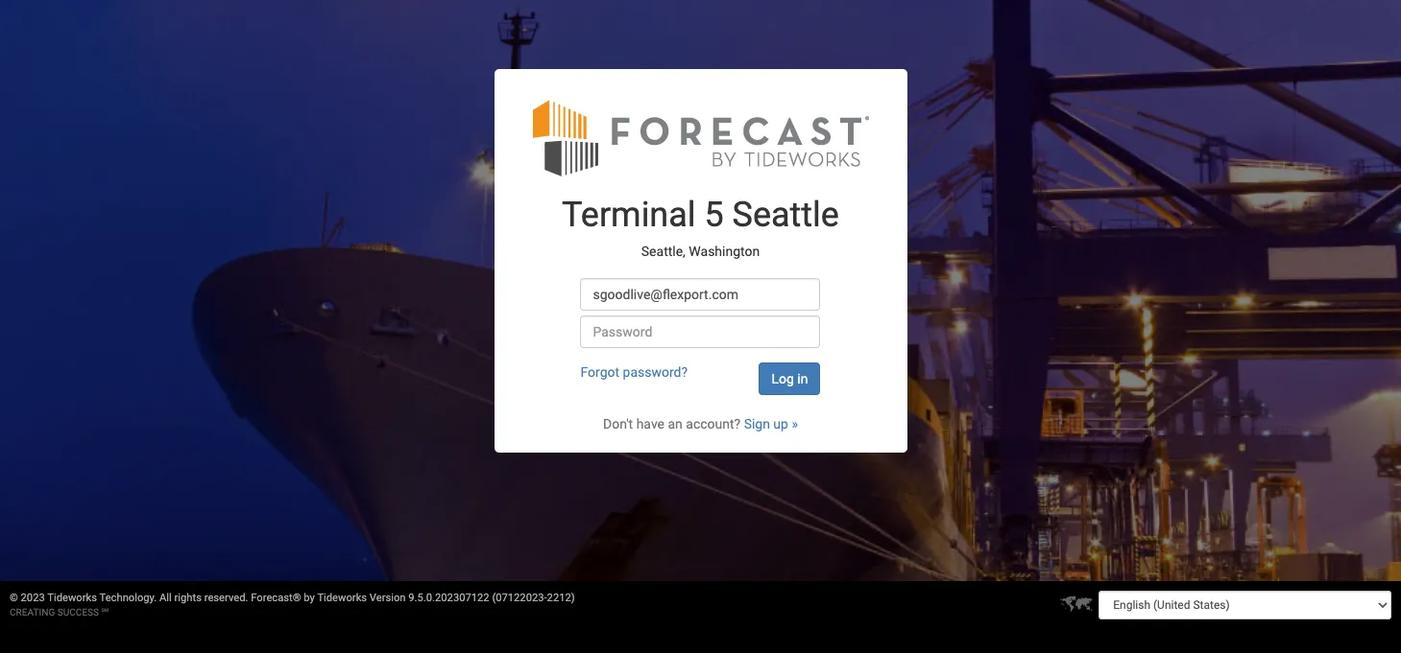 Task type: describe. For each thing, give the bounding box(es) containing it.
success
[[57, 608, 99, 618]]

all
[[159, 592, 172, 605]]

version
[[370, 592, 406, 605]]

sign
[[744, 417, 770, 432]]

log
[[772, 372, 794, 387]]

by
[[304, 592, 315, 605]]

2212)
[[547, 592, 575, 605]]

5
[[704, 195, 724, 236]]

Password password field
[[580, 316, 821, 349]]

© 2023 tideworks technology. all rights reserved. forecast® by tideworks version 9.5.0.202307122 (07122023-2212) creating success ℠
[[10, 592, 575, 618]]

seattle
[[732, 195, 839, 236]]

℠
[[101, 608, 109, 618]]

forgot password? log in
[[580, 365, 808, 387]]

have
[[636, 417, 665, 432]]

an
[[668, 417, 683, 432]]

seattle,
[[641, 244, 686, 259]]

2 tideworks from the left
[[317, 592, 367, 605]]

washington
[[689, 244, 760, 259]]

terminal 5 seattle seattle, washington
[[562, 195, 839, 259]]

terminal
[[562, 195, 696, 236]]

reserved.
[[204, 592, 248, 605]]

account?
[[686, 417, 741, 432]]

Email or username text field
[[580, 279, 821, 311]]



Task type: locate. For each thing, give the bounding box(es) containing it.
creating
[[10, 608, 55, 618]]

forgot password? link
[[580, 365, 688, 381]]

don't
[[603, 417, 633, 432]]

©
[[10, 592, 18, 605]]

password?
[[623, 365, 688, 381]]

forecast® by tideworks image
[[532, 98, 869, 178]]

2023
[[21, 592, 45, 605]]

1 tideworks from the left
[[47, 592, 97, 605]]

in
[[797, 372, 808, 387]]

forecast®
[[251, 592, 301, 605]]

1 horizontal spatial tideworks
[[317, 592, 367, 605]]

rights
[[174, 592, 202, 605]]

technology.
[[99, 592, 157, 605]]

don't have an account? sign up »
[[603, 417, 798, 432]]

log in button
[[759, 363, 821, 396]]

sign up » link
[[744, 417, 798, 432]]

up
[[773, 417, 788, 432]]

tideworks right by
[[317, 592, 367, 605]]

tideworks up success
[[47, 592, 97, 605]]

»
[[792, 417, 798, 432]]

forgot
[[580, 365, 619, 381]]

(07122023-
[[492, 592, 547, 605]]

tideworks
[[47, 592, 97, 605], [317, 592, 367, 605]]

0 horizontal spatial tideworks
[[47, 592, 97, 605]]

9.5.0.202307122
[[408, 592, 489, 605]]



Task type: vqa. For each thing, say whether or not it's contained in the screenshot.
pick)
no



